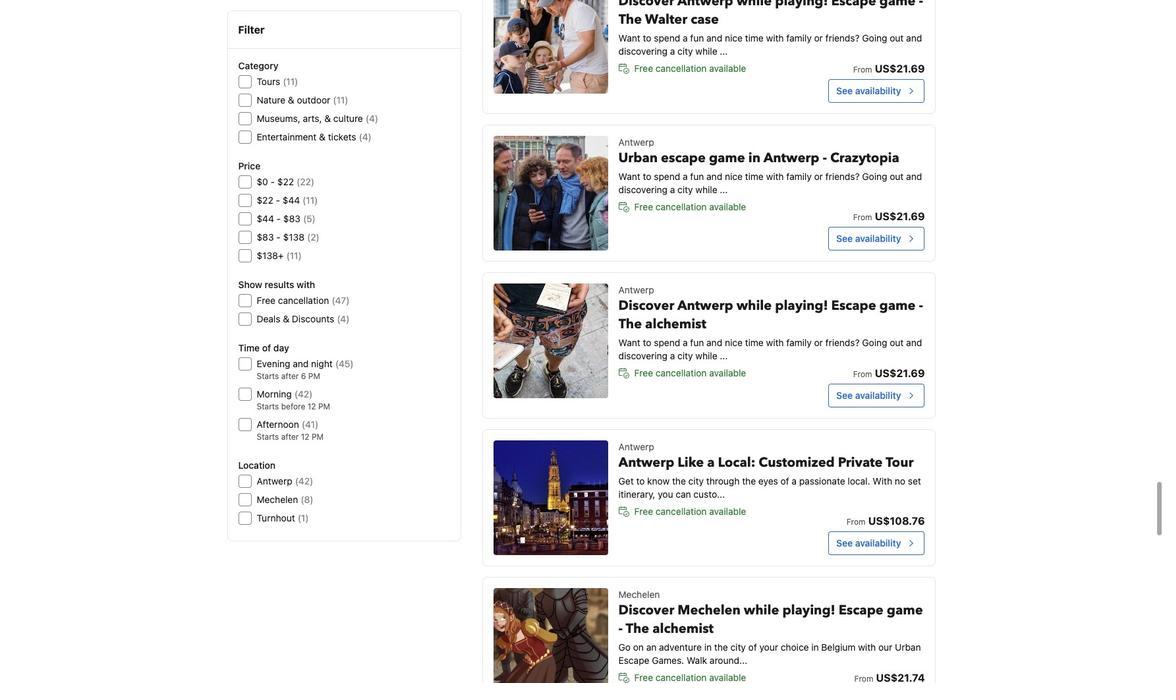 Task type: locate. For each thing, give the bounding box(es) containing it.
custo...
[[694, 489, 725, 500]]

$83
[[284, 213, 301, 224], [257, 231, 274, 243]]

time inside antwerp urban escape game in antwerp - crazytopia want to spend a fun and nice time with family or friends? going out and discovering a city while ...
[[746, 171, 764, 182]]

and
[[707, 32, 723, 44], [907, 32, 923, 44], [707, 171, 723, 182], [907, 171, 923, 182], [707, 337, 723, 348], [907, 337, 923, 348], [293, 358, 309, 369]]

1 vertical spatial $83
[[257, 231, 274, 243]]

0 vertical spatial after
[[281, 371, 299, 381]]

$44 up $44 - $83 (5)
[[283, 195, 300, 206]]

2 starts from the top
[[257, 402, 279, 411]]

nice inside antwerp discover antwerp while playing! escape game - the alchemist want to spend a fun and nice time with family or friends? going out and discovering a city while ...
[[725, 337, 743, 348]]

&
[[288, 94, 295, 106], [325, 113, 331, 124], [319, 131, 326, 142], [283, 313, 290, 324]]

0 horizontal spatial $22
[[257, 195, 274, 206]]

(42)
[[295, 388, 313, 400], [295, 475, 313, 487]]

1 discover from the top
[[619, 0, 675, 10]]

2 discover from the top
[[619, 297, 675, 315]]

from us$21.69 for urban escape game in antwerp - crazytopia
[[854, 210, 926, 222]]

morning (42) starts before 12 pm
[[257, 388, 330, 411]]

cancellation
[[656, 63, 707, 74], [656, 201, 707, 212], [278, 295, 329, 306], [656, 367, 707, 379], [656, 506, 707, 517]]

2 time from the top
[[746, 171, 764, 182]]

evening
[[257, 358, 290, 369]]

fun inside antwerp urban escape game in antwerp - crazytopia want to spend a fun and nice time with family or friends? going out and discovering a city while ...
[[691, 171, 705, 182]]

2 vertical spatial starts
[[257, 432, 279, 442]]

around...
[[710, 655, 748, 666]]

0 vertical spatial $22
[[278, 176, 294, 187]]

mechelen for discover
[[619, 589, 660, 600]]

discover antwerp while playing! escape game - the alchemist image
[[494, 284, 608, 398]]

0 vertical spatial (4)
[[366, 113, 379, 124]]

(4) down (47)
[[337, 313, 350, 324]]

0 vertical spatial pm
[[308, 371, 320, 381]]

alchemist
[[646, 315, 707, 333], [653, 620, 714, 638]]

4 free cancellation available from the top
[[635, 506, 747, 517]]

see for antwerp
[[837, 233, 853, 244]]

3 starts from the top
[[257, 432, 279, 442]]

after down afternoon
[[281, 432, 299, 442]]

1 vertical spatial want
[[619, 171, 641, 182]]

discovering for antwerp
[[619, 350, 668, 361]]

of right eyes in the right of the page
[[781, 475, 790, 487]]

the inside antwerp discover antwerp while playing! escape game - the alchemist want to spend a fun and nice time with family or friends? going out and discovering a city while ...
[[619, 315, 642, 333]]

... inside antwerp discover antwerp while playing! escape game - the alchemist want to spend a fun and nice time with family or friends? going out and discovering a city while ...
[[720, 350, 728, 361]]

urban left escape
[[619, 149, 658, 167]]

1 us$21.69 from the top
[[875, 63, 926, 75]]

nice for antwerp
[[725, 337, 743, 348]]

1 fun from the top
[[691, 32, 705, 44]]

3 discover from the top
[[619, 601, 675, 619]]

from us$108.76
[[847, 515, 926, 527]]

turnhout (1)
[[257, 512, 309, 524]]

mechelen up "on"
[[619, 589, 660, 600]]

case
[[691, 11, 719, 28]]

out inside discover antwerp while playing! escape game - the walter case want to spend a fun and nice time with family or friends? going out and discovering a city while ...
[[890, 32, 904, 44]]

1 available from the top
[[710, 63, 747, 74]]

want
[[619, 32, 641, 44], [619, 171, 641, 182], [619, 337, 641, 348]]

3 family from the top
[[787, 337, 812, 348]]

2 vertical spatial us$21.69
[[875, 367, 926, 379]]

(42) up before
[[295, 388, 313, 400]]

1 vertical spatial playing!
[[776, 297, 829, 315]]

3 see from the top
[[837, 390, 853, 401]]

0 horizontal spatial $83
[[257, 231, 274, 243]]

(42) up (8)
[[295, 475, 313, 487]]

2 vertical spatial fun
[[691, 337, 705, 348]]

2 friends? from the top
[[826, 171, 860, 182]]

4 available from the top
[[710, 506, 747, 517]]

12 up (41) at the left
[[308, 402, 316, 411]]

1 vertical spatial $22
[[257, 195, 274, 206]]

1 vertical spatial nice
[[725, 171, 743, 182]]

(11) up (5)
[[303, 195, 318, 206]]

of inside antwerp antwerp like a local: customized private tour get to know the city through the eyes of a passionate local. with no set itinerary, you can custo...
[[781, 475, 790, 487]]

2 vertical spatial discover
[[619, 601, 675, 619]]

& right nature
[[288, 94, 295, 106]]

2 vertical spatial pm
[[312, 432, 324, 442]]

(42) for morning
[[295, 388, 313, 400]]

going inside antwerp discover antwerp while playing! escape game - the alchemist want to spend a fun and nice time with family or friends? going out and discovering a city while ...
[[863, 337, 888, 348]]

spend for discover
[[654, 32, 681, 44]]

afternoon (41) starts after 12 pm
[[257, 419, 324, 442]]

1 horizontal spatial of
[[749, 642, 757, 653]]

spend inside discover antwerp while playing! escape game - the walter case want to spend a fun and nice time with family or friends? going out and discovering a city while ...
[[654, 32, 681, 44]]

1 vertical spatial the
[[619, 315, 642, 333]]

urban escape game in antwerp - crazytopia image
[[494, 136, 608, 251]]

available for while
[[710, 367, 747, 379]]

want inside discover antwerp while playing! escape game - the walter case want to spend a fun and nice time with family or friends? going out and discovering a city while ...
[[619, 32, 641, 44]]

3 availability from the top
[[856, 390, 902, 401]]

evening and night (45) starts after 6 pm
[[257, 358, 354, 381]]

2 spend from the top
[[654, 171, 681, 182]]

2 horizontal spatial of
[[781, 475, 790, 487]]

tickets
[[328, 131, 357, 142]]

(4) right tickets
[[359, 131, 372, 142]]

& down museums, arts, & culture (4)
[[319, 131, 326, 142]]

alchemist for antwerp
[[646, 315, 707, 333]]

& right deals
[[283, 313, 290, 324]]

1 family from the top
[[787, 32, 812, 44]]

2 vertical spatial family
[[787, 337, 812, 348]]

$44 down $22 - $44 (11)
[[257, 213, 274, 224]]

1 ... from the top
[[720, 46, 728, 57]]

urban
[[619, 149, 658, 167], [896, 642, 922, 653]]

2 available from the top
[[710, 201, 747, 212]]

from for antwerp like a local: customized private tour
[[847, 517, 866, 527]]

$138
[[283, 231, 305, 243]]

going for game
[[863, 32, 888, 44]]

$22
[[278, 176, 294, 187], [257, 195, 274, 206]]

discover
[[619, 0, 675, 10], [619, 297, 675, 315], [619, 601, 675, 619]]

3 see availability from the top
[[837, 390, 902, 401]]

0 horizontal spatial urban
[[619, 149, 658, 167]]

0 vertical spatial us$21.69
[[875, 63, 926, 75]]

2 vertical spatial spend
[[654, 337, 681, 348]]

after left the 6
[[281, 371, 299, 381]]

2 vertical spatial or
[[815, 337, 824, 348]]

family for playing!
[[787, 32, 812, 44]]

0 vertical spatial from us$21.69
[[854, 63, 926, 75]]

cancellation for urban escape game in antwerp - crazytopia
[[656, 201, 707, 212]]

0 vertical spatial out
[[890, 32, 904, 44]]

mechelen for (8)
[[257, 494, 298, 505]]

1 nice from the top
[[725, 32, 743, 44]]

see availability for game
[[837, 390, 902, 401]]

spend inside antwerp discover antwerp while playing! escape game - the alchemist want to spend a fun and nice time with family or friends? going out and discovering a city while ...
[[654, 337, 681, 348]]

2 vertical spatial nice
[[725, 337, 743, 348]]

see availability for private
[[837, 537, 902, 549]]

discovering for discover
[[619, 46, 668, 57]]

like
[[678, 454, 704, 472]]

(5)
[[303, 213, 316, 224]]

0 vertical spatial time
[[746, 32, 764, 44]]

city inside discover antwerp while playing! escape game - the walter case want to spend a fun and nice time with family or friends? going out and discovering a city while ...
[[678, 46, 693, 57]]

12 down (41) at the left
[[301, 432, 310, 442]]

1 after from the top
[[281, 371, 299, 381]]

free cancellation (47)
[[257, 295, 350, 306]]

game inside mechelen discover mechelen while playing! escape game - the alchemist go on an adventure in the city of your choice in belgium with our urban escape games. walk around...
[[887, 601, 924, 619]]

1 vertical spatial pm
[[318, 402, 330, 411]]

0 vertical spatial 12
[[308, 402, 316, 411]]

2 after from the top
[[281, 432, 299, 442]]

(42) for antwerp
[[295, 475, 313, 487]]

(11) up culture
[[333, 94, 348, 106]]

1 vertical spatial alchemist
[[653, 620, 714, 638]]

3 available from the top
[[710, 367, 747, 379]]

- inside antwerp discover antwerp while playing! escape game - the alchemist want to spend a fun and nice time with family or friends? going out and discovering a city while ...
[[920, 297, 924, 315]]

playing! inside mechelen discover mechelen while playing! escape game - the alchemist go on an adventure in the city of your choice in belgium with our urban escape games. walk around...
[[783, 601, 836, 619]]

pm
[[308, 371, 320, 381], [318, 402, 330, 411], [312, 432, 324, 442]]

2 vertical spatial ...
[[720, 350, 728, 361]]

discover for discover antwerp while playing! escape game - the alchemist
[[619, 297, 675, 315]]

3 nice from the top
[[725, 337, 743, 348]]

1 starts from the top
[[257, 371, 279, 381]]

0 horizontal spatial of
[[262, 342, 271, 353]]

1 horizontal spatial mechelen
[[619, 589, 660, 600]]

the
[[673, 475, 686, 487], [743, 475, 756, 487], [715, 642, 728, 653]]

2 vertical spatial playing!
[[783, 601, 836, 619]]

1 horizontal spatial urban
[[896, 642, 922, 653]]

friends? for escape
[[826, 32, 860, 44]]

with inside antwerp discover antwerp while playing! escape game - the alchemist want to spend a fun and nice time with family or friends? going out and discovering a city while ...
[[767, 337, 784, 348]]

starts inside morning (42) starts before 12 pm
[[257, 402, 279, 411]]

nice inside discover antwerp while playing! escape game - the walter case want to spend a fun and nice time with family or friends? going out and discovering a city while ...
[[725, 32, 743, 44]]

0 vertical spatial family
[[787, 32, 812, 44]]

discovering inside discover antwerp while playing! escape game - the walter case want to spend a fun and nice time with family or friends? going out and discovering a city while ...
[[619, 46, 668, 57]]

1 vertical spatial or
[[815, 171, 824, 182]]

- inside antwerp urban escape game in antwerp - crazytopia want to spend a fun and nice time with family or friends? going out and discovering a city while ...
[[823, 149, 828, 167]]

day
[[274, 342, 289, 353]]

1 vertical spatial friends?
[[826, 171, 860, 182]]

starts down morning
[[257, 402, 279, 411]]

out
[[890, 32, 904, 44], [890, 171, 904, 182], [890, 337, 904, 348]]

2 vertical spatial time
[[746, 337, 764, 348]]

(11) up nature & outdoor (11)
[[283, 76, 298, 87]]

2 vertical spatial from us$21.69
[[854, 367, 926, 379]]

passionate
[[800, 475, 846, 487]]

2 horizontal spatial in
[[812, 642, 819, 653]]

1 from us$21.69 from the top
[[854, 63, 926, 75]]

of left day
[[262, 342, 271, 353]]

see availability
[[837, 85, 902, 96], [837, 233, 902, 244], [837, 390, 902, 401], [837, 537, 902, 549]]

3 from us$21.69 from the top
[[854, 367, 926, 379]]

the inside discover antwerp while playing! escape game - the walter case want to spend a fun and nice time with family or friends? going out and discovering a city while ...
[[619, 11, 642, 28]]

out inside antwerp urban escape game in antwerp - crazytopia want to spend a fun and nice time with family or friends? going out and discovering a city while ...
[[890, 171, 904, 182]]

want for antwerp
[[619, 337, 641, 348]]

fun inside antwerp discover antwerp while playing! escape game - the alchemist want to spend a fun and nice time with family or friends? going out and discovering a city while ...
[[691, 337, 705, 348]]

0 vertical spatial alchemist
[[646, 315, 707, 333]]

of left your
[[749, 642, 757, 653]]

0 vertical spatial playing!
[[776, 0, 829, 10]]

0 vertical spatial (42)
[[295, 388, 313, 400]]

1 vertical spatial mechelen
[[619, 589, 660, 600]]

going inside discover antwerp while playing! escape game - the walter case want to spend a fun and nice time with family or friends? going out and discovering a city while ...
[[863, 32, 888, 44]]

1 vertical spatial $44
[[257, 213, 274, 224]]

3 friends? from the top
[[826, 337, 860, 348]]

pm right the 6
[[308, 371, 320, 381]]

0 vertical spatial urban
[[619, 149, 658, 167]]

free cancellation available for escape
[[635, 201, 747, 212]]

and inside evening and night (45) starts after 6 pm
[[293, 358, 309, 369]]

$22 up $22 - $44 (11)
[[278, 176, 294, 187]]

(42) inside morning (42) starts before 12 pm
[[295, 388, 313, 400]]

2 fun from the top
[[691, 171, 705, 182]]

(4) for entertainment & tickets (4)
[[359, 131, 372, 142]]

availability
[[856, 85, 902, 96], [856, 233, 902, 244], [856, 390, 902, 401], [856, 537, 902, 549]]

starts inside afternoon (41) starts after 12 pm
[[257, 432, 279, 442]]

1 see from the top
[[837, 85, 853, 96]]

2 vertical spatial (4)
[[337, 313, 350, 324]]

filter
[[238, 24, 265, 36]]

3 ... from the top
[[720, 350, 728, 361]]

4 availability from the top
[[856, 537, 902, 549]]

2 see from the top
[[837, 233, 853, 244]]

available
[[710, 63, 747, 74], [710, 201, 747, 212], [710, 367, 747, 379], [710, 506, 747, 517]]

starts down afternoon
[[257, 432, 279, 442]]

family
[[787, 32, 812, 44], [787, 171, 812, 182], [787, 337, 812, 348]]

1 vertical spatial out
[[890, 171, 904, 182]]

time inside antwerp discover antwerp while playing! escape game - the alchemist want to spend a fun and nice time with family or friends? going out and discovering a city while ...
[[746, 337, 764, 348]]

urban inside antwerp urban escape game in antwerp - crazytopia want to spend a fun and nice time with family or friends? going out and discovering a city while ...
[[619, 149, 658, 167]]

free for urban escape game in antwerp - crazytopia
[[635, 201, 654, 212]]

1 horizontal spatial the
[[715, 642, 728, 653]]

4 see from the top
[[837, 537, 853, 549]]

alchemist for mechelen
[[653, 620, 714, 638]]

2 vertical spatial going
[[863, 337, 888, 348]]

show
[[238, 279, 262, 290]]

(4) for deals & discounts (4)
[[337, 313, 350, 324]]

$22 down the $0
[[257, 195, 274, 206]]

2 discovering from the top
[[619, 184, 668, 195]]

0 vertical spatial discovering
[[619, 46, 668, 57]]

2 vertical spatial the
[[626, 620, 650, 638]]

1 vertical spatial from us$21.69
[[854, 210, 926, 222]]

1 vertical spatial us$21.69
[[875, 210, 926, 222]]

1 vertical spatial (42)
[[295, 475, 313, 487]]

city inside antwerp discover antwerp while playing! escape game - the alchemist want to spend a fun and nice time with family or friends? going out and discovering a city while ...
[[678, 350, 693, 361]]

$83 up the $138+
[[257, 231, 274, 243]]

0 vertical spatial spend
[[654, 32, 681, 44]]

the left eyes in the right of the page
[[743, 475, 756, 487]]

with inside antwerp urban escape game in antwerp - crazytopia want to spend a fun and nice time with family or friends? going out and discovering a city while ...
[[767, 171, 784, 182]]

pm inside afternoon (41) starts after 12 pm
[[312, 432, 324, 442]]

(4) right culture
[[366, 113, 379, 124]]

0 vertical spatial nice
[[725, 32, 743, 44]]

friends?
[[826, 32, 860, 44], [826, 171, 860, 182], [826, 337, 860, 348]]

0 vertical spatial going
[[863, 32, 888, 44]]

1 horizontal spatial $44
[[283, 195, 300, 206]]

3 time from the top
[[746, 337, 764, 348]]

playing!
[[776, 0, 829, 10], [776, 297, 829, 315], [783, 601, 836, 619]]

1 vertical spatial going
[[863, 171, 888, 182]]

local.
[[848, 475, 871, 487]]

the for discover antwerp while playing! escape game - the alchemist
[[619, 315, 642, 333]]

... inside discover antwerp while playing! escape game - the walter case want to spend a fun and nice time with family or friends? going out and discovering a city while ...
[[720, 46, 728, 57]]

mechelen up adventure
[[678, 601, 741, 619]]

fun inside discover antwerp while playing! escape game - the walter case want to spend a fun and nice time with family or friends? going out and discovering a city while ...
[[691, 32, 705, 44]]

our
[[879, 642, 893, 653]]

2 family from the top
[[787, 171, 812, 182]]

family inside antwerp discover antwerp while playing! escape game - the alchemist want to spend a fun and nice time with family or friends? going out and discovering a city while ...
[[787, 337, 812, 348]]

the up can
[[673, 475, 686, 487]]

crazytopia
[[831, 149, 900, 167]]

6
[[301, 371, 306, 381]]

1 vertical spatial starts
[[257, 402, 279, 411]]

3 spend from the top
[[654, 337, 681, 348]]

1 vertical spatial time
[[746, 171, 764, 182]]

2 vertical spatial of
[[749, 642, 757, 653]]

1 horizontal spatial $22
[[278, 176, 294, 187]]

3 us$21.69 from the top
[[875, 367, 926, 379]]

0 vertical spatial want
[[619, 32, 641, 44]]

1 vertical spatial of
[[781, 475, 790, 487]]

pm inside evening and night (45) starts after 6 pm
[[308, 371, 320, 381]]

us$21.69 for want to spend a fun and nice time with family or friends? going out and discovering a city while ...
[[875, 63, 926, 75]]

from us$21.69
[[854, 63, 926, 75], [854, 210, 926, 222], [854, 367, 926, 379]]

after inside evening and night (45) starts after 6 pm
[[281, 371, 299, 381]]

family for while
[[787, 337, 812, 348]]

1 vertical spatial (4)
[[359, 131, 372, 142]]

3 fun from the top
[[691, 337, 705, 348]]

2 free cancellation available from the top
[[635, 201, 747, 212]]

0 vertical spatial the
[[619, 11, 642, 28]]

1 free cancellation available from the top
[[635, 63, 747, 74]]

pm up (41) at the left
[[318, 402, 330, 411]]

antwerp
[[678, 0, 734, 10], [619, 137, 655, 148], [764, 149, 820, 167], [619, 284, 655, 295], [678, 297, 734, 315], [619, 441, 655, 452], [619, 454, 675, 472], [257, 475, 293, 487]]

or inside antwerp urban escape game in antwerp - crazytopia want to spend a fun and nice time with family or friends? going out and discovering a city while ...
[[815, 171, 824, 182]]

game inside antwerp urban escape game in antwerp - crazytopia want to spend a fun and nice time with family or friends? going out and discovering a city while ...
[[709, 149, 746, 167]]

1 horizontal spatial $83
[[284, 213, 301, 224]]

pm down (41) at the left
[[312, 432, 324, 442]]

2 want from the top
[[619, 171, 641, 182]]

discover inside discover antwerp while playing! escape game - the walter case want to spend a fun and nice time with family or friends? going out and discovering a city while ...
[[619, 0, 675, 10]]

out inside antwerp discover antwerp while playing! escape game - the alchemist want to spend a fun and nice time with family or friends? going out and discovering a city while ...
[[890, 337, 904, 348]]

1 availability from the top
[[856, 85, 902, 96]]

1 vertical spatial family
[[787, 171, 812, 182]]

discovering inside antwerp discover antwerp while playing! escape game - the alchemist want to spend a fun and nice time with family or friends? going out and discovering a city while ...
[[619, 350, 668, 361]]

mechelen
[[257, 494, 298, 505], [619, 589, 660, 600], [678, 601, 741, 619]]

pm inside morning (42) starts before 12 pm
[[318, 402, 330, 411]]

going inside antwerp urban escape game in antwerp - crazytopia want to spend a fun and nice time with family or friends? going out and discovering a city while ...
[[863, 171, 888, 182]]

2 availability from the top
[[856, 233, 902, 244]]

- inside discover antwerp while playing! escape game - the walter case want to spend a fun and nice time with family or friends? going out and discovering a city while ...
[[920, 0, 924, 10]]

from inside from us$108.76
[[847, 517, 866, 527]]

1 horizontal spatial in
[[749, 149, 761, 167]]

availability for -
[[856, 390, 902, 401]]

urban right our
[[896, 642, 922, 653]]

time
[[746, 32, 764, 44], [746, 171, 764, 182], [746, 337, 764, 348]]

3 out from the top
[[890, 337, 904, 348]]

the up around...
[[715, 642, 728, 653]]

3 discovering from the top
[[619, 350, 668, 361]]

discover inside mechelen discover mechelen while playing! escape game - the alchemist go on an adventure in the city of your choice in belgium with our urban escape games. walk around...
[[619, 601, 675, 619]]

2 nice from the top
[[725, 171, 743, 182]]

1 time from the top
[[746, 32, 764, 44]]

$83 left (5)
[[284, 213, 301, 224]]

friends? inside discover antwerp while playing! escape game - the walter case want to spend a fun and nice time with family or friends? going out and discovering a city while ...
[[826, 32, 860, 44]]

playing! inside antwerp discover antwerp while playing! escape game - the alchemist want to spend a fun and nice time with family or friends? going out and discovering a city while ...
[[776, 297, 829, 315]]

game inside antwerp discover antwerp while playing! escape game - the alchemist want to spend a fun and nice time with family or friends? going out and discovering a city while ...
[[880, 297, 916, 315]]

1 out from the top
[[890, 32, 904, 44]]

2 see availability from the top
[[837, 233, 902, 244]]

availability for crazytopia
[[856, 233, 902, 244]]

0 vertical spatial of
[[262, 342, 271, 353]]

escape
[[832, 0, 877, 10], [832, 297, 877, 315], [839, 601, 884, 619], [619, 655, 650, 666]]

friends? inside antwerp discover antwerp while playing! escape game - the alchemist want to spend a fun and nice time with family or friends? going out and discovering a city while ...
[[826, 337, 860, 348]]

starts down evening
[[257, 371, 279, 381]]

0 vertical spatial ...
[[720, 46, 728, 57]]

or inside antwerp discover antwerp while playing! escape game - the alchemist want to spend a fun and nice time with family or friends? going out and discovering a city while ...
[[815, 337, 824, 348]]

game
[[880, 0, 916, 10], [709, 149, 746, 167], [880, 297, 916, 315], [887, 601, 924, 619]]

2 out from the top
[[890, 171, 904, 182]]

going
[[863, 32, 888, 44], [863, 171, 888, 182], [863, 337, 888, 348]]

time inside discover antwerp while playing! escape game - the walter case want to spend a fun and nice time with family or friends? going out and discovering a city while ...
[[746, 32, 764, 44]]

night
[[311, 358, 333, 369]]

to inside antwerp antwerp like a local: customized private tour get to know the city through the eyes of a passionate local. with no set itinerary, you can custo...
[[637, 475, 645, 487]]

us$21.69
[[875, 63, 926, 75], [875, 210, 926, 222], [875, 367, 926, 379]]

from
[[854, 65, 873, 75], [854, 212, 873, 222], [854, 369, 873, 379], [847, 517, 866, 527]]

go
[[619, 642, 631, 653]]

with inside discover antwerp while playing! escape game - the walter case want to spend a fun and nice time with family or friends? going out and discovering a city while ...
[[767, 32, 784, 44]]

0 vertical spatial $44
[[283, 195, 300, 206]]

0 vertical spatial starts
[[257, 371, 279, 381]]

12 inside afternoon (41) starts after 12 pm
[[301, 432, 310, 442]]

2 or from the top
[[815, 171, 824, 182]]

in
[[749, 149, 761, 167], [705, 642, 712, 653], [812, 642, 819, 653]]

3 want from the top
[[619, 337, 641, 348]]

4 see availability from the top
[[837, 537, 902, 549]]

1 going from the top
[[863, 32, 888, 44]]

3 going from the top
[[863, 337, 888, 348]]

2 from us$21.69 from the top
[[854, 210, 926, 222]]

1 vertical spatial after
[[281, 432, 299, 442]]

2 vertical spatial friends?
[[826, 337, 860, 348]]

see for escape
[[837, 390, 853, 401]]

to inside antwerp urban escape game in antwerp - crazytopia want to spend a fun and nice time with family or friends? going out and discovering a city while ...
[[643, 171, 652, 182]]

3 free cancellation available from the top
[[635, 367, 747, 379]]

game inside discover antwerp while playing! escape game - the walter case want to spend a fun and nice time with family or friends? going out and discovering a city while ...
[[880, 0, 916, 10]]

& for outdoor
[[288, 94, 295, 106]]

1 vertical spatial urban
[[896, 642, 922, 653]]

1 vertical spatial spend
[[654, 171, 681, 182]]

family inside discover antwerp while playing! escape game - the walter case want to spend a fun and nice time with family or friends? going out and discovering a city while ...
[[787, 32, 812, 44]]

2 vertical spatial want
[[619, 337, 641, 348]]

0 vertical spatial fun
[[691, 32, 705, 44]]

1 want from the top
[[619, 32, 641, 44]]

2 horizontal spatial the
[[743, 475, 756, 487]]

2 ... from the top
[[720, 184, 728, 195]]

alchemist inside antwerp discover antwerp while playing! escape game - the alchemist want to spend a fun and nice time with family or friends? going out and discovering a city while ...
[[646, 315, 707, 333]]

0 vertical spatial friends?
[[826, 32, 860, 44]]

fun for antwerp
[[691, 337, 705, 348]]

1 vertical spatial ...
[[720, 184, 728, 195]]

the inside mechelen discover mechelen while playing! escape game - the alchemist go on an adventure in the city of your choice in belgium with our urban escape games. walk around...
[[626, 620, 650, 638]]

city
[[678, 46, 693, 57], [678, 184, 693, 195], [678, 350, 693, 361], [689, 475, 704, 487], [731, 642, 746, 653]]

or inside discover antwerp while playing! escape game - the walter case want to spend a fun and nice time with family or friends? going out and discovering a city while ...
[[815, 32, 824, 44]]

free cancellation available for like
[[635, 506, 747, 517]]

city inside antwerp urban escape game in antwerp - crazytopia want to spend a fun and nice time with family or friends? going out and discovering a city while ...
[[678, 184, 693, 195]]

alchemist inside mechelen discover mechelen while playing! escape game - the alchemist go on an adventure in the city of your choice in belgium with our urban escape games. walk around...
[[653, 620, 714, 638]]

0 horizontal spatial mechelen
[[257, 494, 298, 505]]

the inside mechelen discover mechelen while playing! escape game - the alchemist go on an adventure in the city of your choice in belgium with our urban escape games. walk around...
[[715, 642, 728, 653]]

availability for tour
[[856, 537, 902, 549]]

1 discovering from the top
[[619, 46, 668, 57]]

1 vertical spatial discover
[[619, 297, 675, 315]]

1 spend from the top
[[654, 32, 681, 44]]

nice inside antwerp urban escape game in antwerp - crazytopia want to spend a fun and nice time with family or friends? going out and discovering a city while ...
[[725, 171, 743, 182]]

12 inside morning (42) starts before 12 pm
[[308, 402, 316, 411]]

or
[[815, 32, 824, 44], [815, 171, 824, 182], [815, 337, 824, 348]]

the
[[619, 11, 642, 28], [619, 315, 642, 333], [626, 620, 650, 638]]

0 vertical spatial discover
[[619, 0, 675, 10]]

pm for (41)
[[312, 432, 324, 442]]

see availability for -
[[837, 233, 902, 244]]

starts
[[257, 371, 279, 381], [257, 402, 279, 411], [257, 432, 279, 442]]

a
[[683, 32, 688, 44], [670, 46, 675, 57], [683, 171, 688, 182], [670, 184, 675, 195], [683, 337, 688, 348], [670, 350, 675, 361], [708, 454, 715, 472], [792, 475, 797, 487]]

1 or from the top
[[815, 32, 824, 44]]

1 vertical spatial discovering
[[619, 184, 668, 195]]

want inside antwerp discover antwerp while playing! escape game - the alchemist want to spend a fun and nice time with family or friends? going out and discovering a city while ...
[[619, 337, 641, 348]]

2 going from the top
[[863, 171, 888, 182]]

1 vertical spatial fun
[[691, 171, 705, 182]]

to
[[643, 32, 652, 44], [643, 171, 652, 182], [643, 337, 652, 348], [637, 475, 645, 487]]

0 vertical spatial or
[[815, 32, 824, 44]]

out for game
[[890, 32, 904, 44]]

starts inside evening and night (45) starts after 6 pm
[[257, 371, 279, 381]]

location
[[238, 460, 276, 471]]

3 or from the top
[[815, 337, 824, 348]]

private
[[839, 454, 883, 472]]

1 vertical spatial 12
[[301, 432, 310, 442]]

2 vertical spatial out
[[890, 337, 904, 348]]

mechelen up the turnhout
[[257, 494, 298, 505]]

& right arts,
[[325, 113, 331, 124]]

spend for antwerp
[[654, 337, 681, 348]]

antwerp urban escape game in antwerp - crazytopia want to spend a fun and nice time with family or friends? going out and discovering a city while ...
[[619, 137, 923, 195]]

from for discover antwerp while playing! escape game - the alchemist
[[854, 369, 873, 379]]

to inside antwerp discover antwerp while playing! escape game - the alchemist want to spend a fun and nice time with family or friends? going out and discovering a city while ...
[[643, 337, 652, 348]]

free for antwerp like a local: customized private tour
[[635, 506, 654, 517]]

itinerary,
[[619, 489, 656, 500]]

adventure
[[660, 642, 702, 653]]

discovering
[[619, 46, 668, 57], [619, 184, 668, 195], [619, 350, 668, 361]]

2 us$21.69 from the top
[[875, 210, 926, 222]]

0 vertical spatial mechelen
[[257, 494, 298, 505]]

1 friends? from the top
[[826, 32, 860, 44]]

discover inside antwerp discover antwerp while playing! escape game - the alchemist want to spend a fun and nice time with family or friends? going out and discovering a city while ...
[[619, 297, 675, 315]]



Task type: vqa. For each thing, say whether or not it's contained in the screenshot.


Task type: describe. For each thing, give the bounding box(es) containing it.
walk
[[687, 655, 708, 666]]

$0 - $22 (22)
[[257, 176, 315, 187]]

mechelen (8)
[[257, 494, 314, 505]]

discover antwerp while playing! escape game - the walter case want to spend a fun and nice time with family or friends? going out and discovering a city while ...
[[619, 0, 924, 57]]

can
[[676, 489, 692, 500]]

$83 - $138 (2)
[[257, 231, 320, 243]]

mechelen discover mechelen while playing! escape game - the alchemist go on an adventure in the city of your choice in belgium with our urban escape games. walk around...
[[619, 589, 924, 666]]

(2)
[[307, 231, 320, 243]]

your
[[760, 642, 779, 653]]

$44 - $83 (5)
[[257, 213, 316, 224]]

city inside mechelen discover mechelen while playing! escape game - the alchemist go on an adventure in the city of your choice in belgium with our urban escape games. walk around...
[[731, 642, 746, 653]]

free cancellation available for antwerp
[[635, 367, 747, 379]]

starts for morning
[[257, 402, 279, 411]]

antwerp discover antwerp while playing! escape game - the alchemist want to spend a fun and nice time with family or friends? going out and discovering a city while ...
[[619, 284, 924, 361]]

0 horizontal spatial in
[[705, 642, 712, 653]]

belgium
[[822, 642, 856, 653]]

escape inside discover antwerp while playing! escape game - the walter case want to spend a fun and nice time with family or friends? going out and discovering a city while ...
[[832, 0, 877, 10]]

pm for (42)
[[318, 402, 330, 411]]

us$21.69 for discover antwerp while playing! escape game - the alchemist
[[875, 367, 926, 379]]

time for while
[[746, 337, 764, 348]]

tour
[[886, 454, 914, 472]]

while inside mechelen discover mechelen while playing! escape game - the alchemist go on an adventure in the city of your choice in belgium with our urban escape games. walk around...
[[744, 601, 780, 619]]

category
[[238, 60, 279, 71]]

discounts
[[292, 313, 334, 324]]

- inside mechelen discover mechelen while playing! escape game - the alchemist go on an adventure in the city of your choice in belgium with our urban escape games. walk around...
[[619, 620, 623, 638]]

free for want to spend a fun and nice time with family or friends? going out and discovering a city while ...
[[635, 63, 654, 74]]

morning
[[257, 388, 292, 400]]

cancellation for want to spend a fun and nice time with family or friends? going out and discovering a city while ...
[[656, 63, 707, 74]]

city inside antwerp antwerp like a local: customized private tour get to know the city through the eyes of a passionate local. with no set itinerary, you can custo...
[[689, 475, 704, 487]]

afternoon
[[257, 419, 299, 430]]

nature
[[257, 94, 286, 106]]

antwerp like a local: customized private tour image
[[494, 441, 608, 555]]

see for customized
[[837, 537, 853, 549]]

eyes
[[759, 475, 779, 487]]

museums,
[[257, 113, 301, 124]]

antwerp inside discover antwerp while playing! escape game - the walter case want to spend a fun and nice time with family or friends? going out and discovering a city while ...
[[678, 0, 734, 10]]

results
[[265, 279, 294, 290]]

free for discover antwerp while playing! escape game - the alchemist
[[635, 367, 654, 379]]

playing! for antwerp
[[776, 297, 829, 315]]

from for want to spend a fun and nice time with family or friends? going out and discovering a city while ...
[[854, 65, 873, 75]]

an
[[647, 642, 657, 653]]

& for discounts
[[283, 313, 290, 324]]

price
[[238, 160, 261, 171]]

with inside mechelen discover mechelen while playing! escape game - the alchemist go on an adventure in the city of your choice in belgium with our urban escape games. walk around...
[[859, 642, 877, 653]]

want for discover
[[619, 32, 641, 44]]

... for antwerp
[[720, 350, 728, 361]]

time
[[238, 342, 260, 353]]

going for escape
[[863, 337, 888, 348]]

us$21.69 for urban escape game in antwerp - crazytopia
[[875, 210, 926, 222]]

1 see availability from the top
[[837, 85, 902, 96]]

games.
[[652, 655, 685, 666]]

12 for (41)
[[301, 432, 310, 442]]

walter
[[645, 11, 688, 28]]

tours (11)
[[257, 76, 298, 87]]

after inside afternoon (41) starts after 12 pm
[[281, 432, 299, 442]]

$138+
[[257, 250, 284, 261]]

get
[[619, 475, 634, 487]]

outdoor
[[297, 94, 331, 106]]

you
[[658, 489, 674, 500]]

tours
[[257, 76, 280, 87]]

deals & discounts (4)
[[257, 313, 350, 324]]

friends? for playing!
[[826, 337, 860, 348]]

0 horizontal spatial the
[[673, 475, 686, 487]]

(22)
[[297, 176, 315, 187]]

the for discover mechelen while playing! escape game - the alchemist
[[626, 620, 650, 638]]

starts for afternoon
[[257, 432, 279, 442]]

cancellation for discover antwerp while playing! escape game - the alchemist
[[656, 367, 707, 379]]

arts,
[[303, 113, 322, 124]]

entertainment & tickets (4)
[[257, 131, 372, 142]]

choice
[[781, 642, 809, 653]]

know
[[648, 475, 670, 487]]

nice for while
[[725, 32, 743, 44]]

no
[[895, 475, 906, 487]]

12 for (42)
[[308, 402, 316, 411]]

nature & outdoor (11)
[[257, 94, 348, 106]]

& for tickets
[[319, 131, 326, 142]]

set
[[909, 475, 922, 487]]

... inside antwerp urban escape game in antwerp - crazytopia want to spend a fun and nice time with family or friends? going out and discovering a city while ...
[[720, 184, 728, 195]]

playing! for mechelen
[[783, 601, 836, 619]]

entertainment
[[257, 131, 317, 142]]

friends? inside antwerp urban escape game in antwerp - crazytopia want to spend a fun and nice time with family or friends? going out and discovering a city while ...
[[826, 171, 860, 182]]

fun for discover
[[691, 32, 705, 44]]

to inside discover antwerp while playing! escape game - the walter case want to spend a fun and nice time with family or friends? going out and discovering a city while ...
[[643, 32, 652, 44]]

from us$21.69 for want to spend a fun and nice time with family or friends? going out and discovering a city while ...
[[854, 63, 926, 75]]

antwerp (42)
[[257, 475, 313, 487]]

(47)
[[332, 295, 350, 306]]

antwerp antwerp like a local: customized private tour get to know the city through the eyes of a passionate local. with no set itinerary, you can custo...
[[619, 441, 922, 500]]

deals
[[257, 313, 281, 324]]

want inside antwerp urban escape game in antwerp - crazytopia want to spend a fun and nice time with family or friends? going out and discovering a city while ...
[[619, 171, 641, 182]]

discover antwerp while playing! escape game - the walter case image
[[494, 0, 608, 94]]

show results with
[[238, 279, 315, 290]]

urban inside mechelen discover mechelen while playing! escape game - the alchemist go on an adventure in the city of your choice in belgium with our urban escape games. walk around...
[[896, 642, 922, 653]]

0 horizontal spatial $44
[[257, 213, 274, 224]]

or for playing!
[[815, 337, 824, 348]]

$138+ (11)
[[257, 250, 302, 261]]

(8)
[[301, 494, 314, 505]]

with
[[873, 475, 893, 487]]

from for urban escape game in antwerp - crazytopia
[[854, 212, 873, 222]]

in inside antwerp urban escape game in antwerp - crazytopia want to spend a fun and nice time with family or friends? going out and discovering a city while ...
[[749, 149, 761, 167]]

$22 - $44 (11)
[[257, 195, 318, 206]]

(41)
[[302, 419, 319, 430]]

2 horizontal spatial mechelen
[[678, 601, 741, 619]]

before
[[281, 402, 306, 411]]

(11) down $138
[[287, 250, 302, 261]]

on
[[634, 642, 644, 653]]

time for playing!
[[746, 32, 764, 44]]

while inside antwerp urban escape game in antwerp - crazytopia want to spend a fun and nice time with family or friends? going out and discovering a city while ...
[[696, 184, 718, 195]]

of inside mechelen discover mechelen while playing! escape game - the alchemist go on an adventure in the city of your choice in belgium with our urban escape games. walk around...
[[749, 642, 757, 653]]

us$108.76
[[869, 515, 926, 527]]

culture
[[334, 113, 363, 124]]

0 vertical spatial $83
[[284, 213, 301, 224]]

family inside antwerp urban escape game in antwerp - crazytopia want to spend a fun and nice time with family or friends? going out and discovering a city while ...
[[787, 171, 812, 182]]

available for game
[[710, 201, 747, 212]]

available for a
[[710, 506, 747, 517]]

from us$21.69 for discover antwerp while playing! escape game - the alchemist
[[854, 367, 926, 379]]

(1)
[[298, 512, 309, 524]]

through
[[707, 475, 740, 487]]

turnhout
[[257, 512, 295, 524]]

local:
[[718, 454, 756, 472]]

spend inside antwerp urban escape game in antwerp - crazytopia want to spend a fun and nice time with family or friends? going out and discovering a city while ...
[[654, 171, 681, 182]]

time of day
[[238, 342, 289, 353]]

playing! inside discover antwerp while playing! escape game - the walter case want to spend a fun and nice time with family or friends? going out and discovering a city while ...
[[776, 0, 829, 10]]

... for while
[[720, 46, 728, 57]]

out for escape
[[890, 337, 904, 348]]

escape
[[661, 149, 706, 167]]

discovering inside antwerp urban escape game in antwerp - crazytopia want to spend a fun and nice time with family or friends? going out and discovering a city while ...
[[619, 184, 668, 195]]

customized
[[759, 454, 835, 472]]

cancellation for antwerp like a local: customized private tour
[[656, 506, 707, 517]]

$0
[[257, 176, 268, 187]]

escape inside antwerp discover antwerp while playing! escape game - the alchemist want to spend a fun and nice time with family or friends? going out and discovering a city while ...
[[832, 297, 877, 315]]

museums, arts, & culture (4)
[[257, 113, 379, 124]]

discover for discover mechelen while playing! escape game - the alchemist
[[619, 601, 675, 619]]

(45)
[[336, 358, 354, 369]]

or for escape
[[815, 32, 824, 44]]

discover mechelen while playing! escape game - the alchemist image
[[494, 588, 608, 683]]



